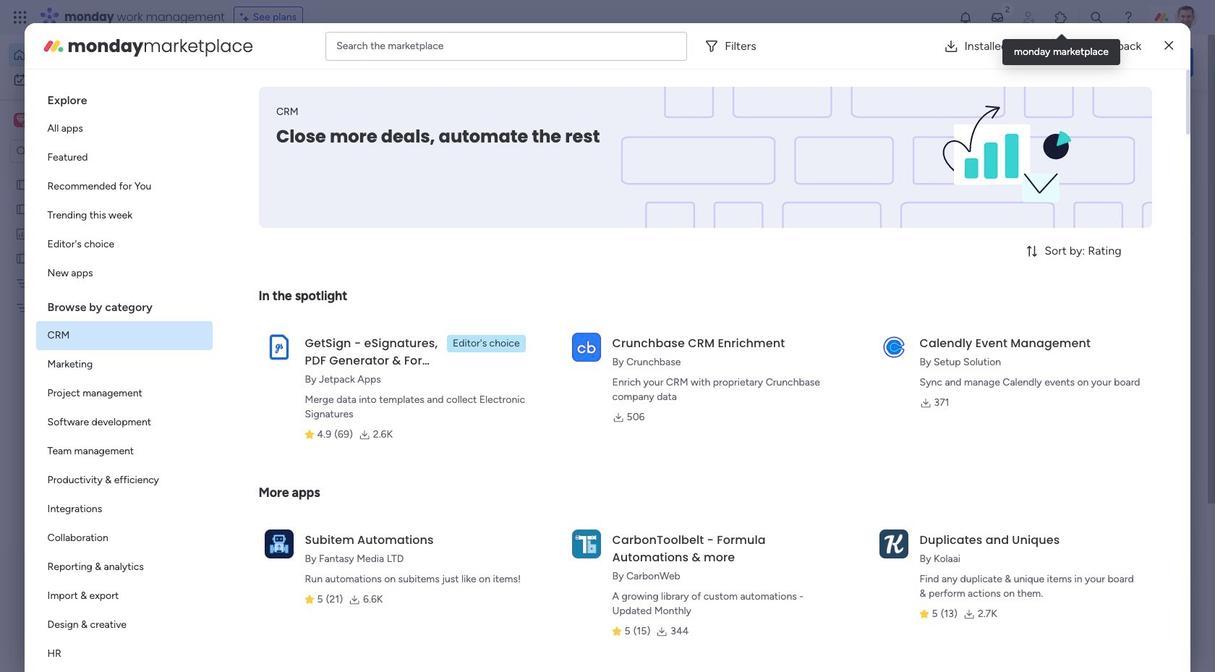 Task type: locate. For each thing, give the bounding box(es) containing it.
see plans image
[[240, 9, 253, 25]]

check circle image
[[999, 136, 1008, 147]]

2 image
[[1002, 1, 1015, 17]]

1 vertical spatial heading
[[36, 288, 212, 321]]

select product image
[[13, 10, 28, 25]]

search everything image
[[1090, 10, 1104, 25]]

2 element
[[370, 545, 387, 562]]

getting started element
[[977, 527, 1194, 585]]

templates image image
[[990, 291, 1181, 391]]

list box
[[36, 81, 212, 672], [0, 169, 185, 515]]

2 public board image from the top
[[15, 251, 29, 265]]

dapulse x slim image
[[1166, 37, 1174, 55]]

app logo image
[[265, 333, 294, 362], [572, 333, 601, 362], [880, 333, 909, 362], [572, 530, 601, 559], [265, 530, 294, 559], [880, 530, 909, 559]]

circle o image
[[999, 173, 1008, 184]]

check circle image
[[999, 154, 1008, 165]]

0 vertical spatial heading
[[36, 81, 212, 114]]

workspace image
[[16, 112, 26, 128]]

1 heading from the top
[[36, 81, 212, 114]]

option
[[9, 43, 176, 67], [9, 68, 176, 91], [36, 114, 212, 143], [36, 143, 212, 172], [0, 171, 185, 174], [36, 172, 212, 201], [36, 201, 212, 230], [36, 230, 212, 259], [36, 259, 212, 288], [36, 321, 212, 350], [36, 350, 212, 379], [36, 379, 212, 408], [36, 408, 212, 437], [36, 437, 212, 466], [36, 466, 212, 495], [36, 495, 212, 524], [36, 524, 212, 553], [36, 553, 212, 582], [36, 582, 212, 611], [36, 611, 212, 640], [36, 640, 212, 669]]

heading
[[36, 81, 212, 114], [36, 288, 212, 321]]

1 vertical spatial public board image
[[15, 251, 29, 265]]

public board image down public dashboard image
[[15, 251, 29, 265]]

public board image
[[15, 202, 29, 216], [15, 251, 29, 265]]

0 vertical spatial public board image
[[15, 202, 29, 216]]

public board image up public dashboard image
[[15, 202, 29, 216]]



Task type: describe. For each thing, give the bounding box(es) containing it.
Search in workspace field
[[30, 143, 121, 160]]

notifications image
[[959, 10, 973, 25]]

v2 bolt switch image
[[1102, 54, 1110, 70]]

1 public board image from the top
[[15, 202, 29, 216]]

monday marketplace image
[[1055, 10, 1069, 25]]

banner logo image
[[871, 87, 1135, 228]]

workspace image
[[14, 112, 28, 128]]

quick search results list box
[[224, 135, 942, 504]]

update feed image
[[991, 10, 1005, 25]]

terry turtle image
[[1175, 6, 1199, 29]]

dapulse x slim image
[[1173, 105, 1190, 122]]

monday marketplace image
[[42, 34, 65, 58]]

v2 user feedback image
[[989, 54, 1000, 70]]

public board image
[[15, 177, 29, 191]]

public dashboard image
[[15, 227, 29, 240]]

help image
[[1122, 10, 1136, 25]]

circle o image
[[999, 191, 1008, 202]]

2 heading from the top
[[36, 288, 212, 321]]

workspace selection element
[[14, 111, 121, 130]]



Task type: vqa. For each thing, say whether or not it's contained in the screenshot.
bottom Copied! image
no



